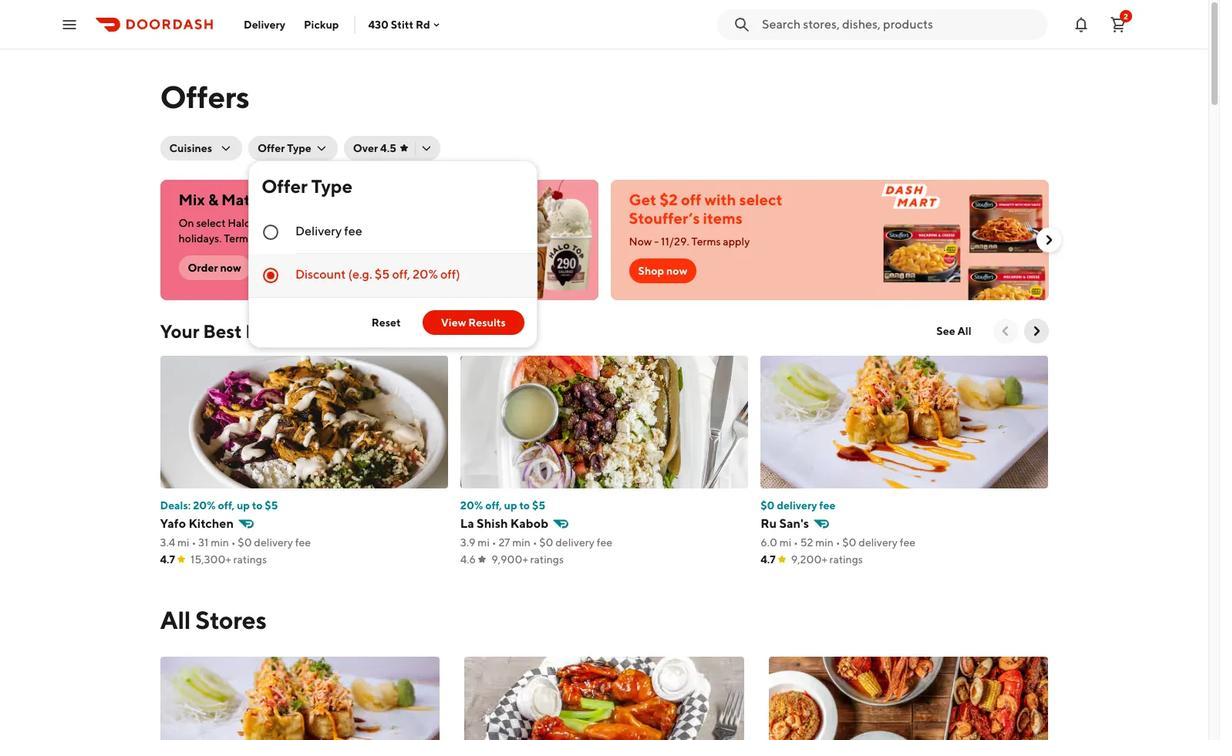 Task type: describe. For each thing, give the bounding box(es) containing it.
4.7 for ru san's
[[761, 553, 776, 566]]

2 button
[[1104, 9, 1134, 40]]

all stores
[[160, 605, 267, 634]]

delivery for ru san's
[[859, 536, 898, 549]]

fee for la shish kabob
[[597, 536, 613, 549]]

$0 for la shish kabob
[[540, 536, 554, 549]]

0 vertical spatial next button of carousel image
[[1041, 232, 1057, 248]]

stores
[[195, 605, 267, 634]]

4.5
[[381, 142, 397, 154]]

$5 inside option
[[375, 267, 390, 282]]

mix & match - buy 2, save $4
[[179, 191, 382, 208]]

delivery button
[[235, 12, 295, 37]]

1 • from the left
[[192, 536, 196, 549]]

offer type button
[[248, 136, 338, 161]]

pints
[[273, 217, 298, 229]]

mix
[[179, 191, 205, 208]]

9,200+
[[792, 553, 828, 566]]

ratings for la shish kabob
[[531, 553, 564, 566]]

now - 11/29. terms apply
[[629, 235, 750, 248]]

2 • from the left
[[231, 536, 236, 549]]

5 • from the left
[[794, 536, 799, 549]]

1 horizontal spatial apply
[[723, 235, 750, 248]]

deals:
[[160, 499, 191, 512]]

kabob
[[511, 516, 549, 531]]

$2
[[660, 191, 678, 208]]

your
[[160, 320, 199, 342]]

3.4
[[160, 536, 175, 549]]

2 horizontal spatial $5
[[533, 499, 546, 512]]

mi for shish
[[478, 536, 490, 549]]

Delivery fee radio
[[249, 211, 537, 254]]

min for shish
[[513, 536, 531, 549]]

notification bell image
[[1073, 15, 1091, 34]]

$0 for ru san's
[[843, 536, 857, 549]]

delivery up the san's
[[777, 499, 818, 512]]

get $2 off with select stouffer's items
[[629, 191, 783, 227]]

stouffer's
[[629, 209, 700, 227]]

15,300+ ratings
[[191, 553, 267, 566]]

your best deals link
[[160, 319, 293, 343]]

the
[[387, 217, 403, 229]]

deals: 20% off, up to $5
[[160, 499, 278, 512]]

pickup button
[[295, 12, 348, 37]]

order now
[[188, 262, 241, 274]]

4 • from the left
[[533, 536, 538, 549]]

fee for yafo kitchen
[[295, 536, 311, 549]]

stitt
[[391, 18, 414, 30]]

match
[[222, 191, 268, 208]]

1 up from the left
[[237, 499, 250, 512]]

shop now button
[[629, 259, 697, 283]]

4.7 for yafo kitchen
[[160, 553, 175, 566]]

off
[[681, 191, 702, 208]]

holidays.
[[179, 232, 222, 245]]

san's
[[780, 516, 810, 531]]

ru
[[761, 516, 777, 531]]

9,200+ ratings
[[792, 553, 864, 566]]

kitchen
[[189, 516, 234, 531]]

previous button of carousel image
[[998, 323, 1014, 339]]

open menu image
[[60, 15, 79, 34]]

view results
[[441, 316, 506, 329]]

discount (e.g. $5 off, 20% off)
[[296, 267, 460, 282]]

offer inside button
[[258, 142, 285, 154]]

3.9
[[461, 536, 476, 549]]

reset button
[[363, 310, 410, 335]]

ru san's
[[761, 516, 810, 531]]

now for off
[[667, 265, 688, 277]]

2 horizontal spatial 20%
[[461, 499, 483, 512]]

halo
[[228, 217, 251, 229]]

with
[[705, 191, 737, 208]]

6 • from the left
[[836, 536, 841, 549]]

get
[[629, 191, 657, 208]]

1 vertical spatial all
[[160, 605, 191, 634]]

0 horizontal spatial $5
[[265, 499, 278, 512]]

0 horizontal spatial to
[[252, 499, 263, 512]]

mi for san's
[[780, 536, 792, 549]]

(e.g.
[[348, 267, 372, 282]]

now
[[629, 235, 652, 248]]

mi for kitchen
[[178, 536, 190, 549]]

3 • from the left
[[492, 536, 497, 549]]

1 vertical spatial -
[[655, 235, 659, 248]]

ratings for ru san's
[[830, 553, 864, 566]]

off)
[[441, 267, 460, 282]]

27
[[499, 536, 510, 549]]

power
[[312, 217, 343, 229]]

52
[[801, 536, 814, 549]]

order now button
[[179, 255, 251, 280]]

ratings for yafo kitchen
[[234, 553, 267, 566]]

items
[[704, 209, 743, 227]]

&
[[208, 191, 218, 208]]

on select halo top pints to power through the holidays. terms apply
[[179, 217, 403, 245]]

delivery fee
[[296, 224, 362, 238]]

top
[[253, 217, 271, 229]]

yafo
[[160, 516, 186, 531]]

discount
[[296, 267, 346, 282]]

20% off, up to $5
[[461, 499, 546, 512]]



Task type: vqa. For each thing, say whether or not it's contained in the screenshot.
Offer within button
yes



Task type: locate. For each thing, give the bounding box(es) containing it.
mi right 3.4
[[178, 536, 190, 549]]

type up buy
[[287, 142, 312, 154]]

2 horizontal spatial ratings
[[830, 553, 864, 566]]

select inside the "on select halo top pints to power through the holidays. terms apply"
[[196, 217, 226, 229]]

offer type
[[258, 142, 312, 154], [262, 175, 353, 197]]

1 horizontal spatial select
[[740, 191, 783, 208]]

all
[[958, 325, 972, 337], [160, 605, 191, 634]]

1 vertical spatial type
[[311, 175, 353, 197]]

$0
[[761, 499, 775, 512], [238, 536, 252, 549], [540, 536, 554, 549], [843, 536, 857, 549]]

offer up mix & match - buy 2, save $4
[[258, 142, 285, 154]]

0 horizontal spatial terms
[[224, 232, 253, 245]]

shish
[[477, 516, 508, 531]]

0 horizontal spatial delivery
[[244, 18, 286, 30]]

Store search: begin typing to search for stores available on DoorDash text field
[[763, 16, 1039, 33]]

4.7
[[160, 553, 175, 566], [761, 553, 776, 566]]

9,900+
[[492, 553, 529, 566]]

la
[[461, 516, 475, 531]]

$5
[[375, 267, 390, 282], [265, 499, 278, 512], [533, 499, 546, 512]]

type
[[287, 142, 312, 154], [311, 175, 353, 197]]

2 horizontal spatial to
[[520, 499, 530, 512]]

• up the 9,200+ ratings
[[836, 536, 841, 549]]

delivery for delivery fee
[[296, 224, 342, 238]]

9,900+ ratings
[[492, 553, 564, 566]]

shop now
[[639, 265, 688, 277]]

apply down top
[[255, 232, 282, 245]]

1 horizontal spatial now
[[667, 265, 688, 277]]

1 horizontal spatial 20%
[[413, 267, 438, 282]]

2 min from the left
[[513, 536, 531, 549]]

3 min from the left
[[816, 536, 834, 549]]

2 4.7 from the left
[[761, 553, 776, 566]]

best
[[203, 320, 242, 342]]

$0 for yafo kitchen
[[238, 536, 252, 549]]

• left the "27" at bottom
[[492, 536, 497, 549]]

delivery down 2,
[[296, 224, 342, 238]]

0 horizontal spatial 20%
[[193, 499, 216, 512]]

rd
[[416, 18, 430, 30]]

1 horizontal spatial off,
[[392, 267, 410, 282]]

delivery up 15,300+ ratings
[[254, 536, 293, 549]]

3 ratings from the left
[[830, 553, 864, 566]]

now right shop
[[667, 265, 688, 277]]

3 mi from the left
[[780, 536, 792, 549]]

off, inside option
[[392, 267, 410, 282]]

$4
[[363, 191, 382, 208]]

yafo kitchen
[[160, 516, 234, 531]]

31
[[198, 536, 209, 549]]

delivery inside option
[[296, 224, 342, 238]]

off, up shish
[[486, 499, 502, 512]]

deals
[[246, 320, 293, 342]]

terms down items
[[692, 235, 721, 248]]

4.6
[[461, 553, 476, 566]]

offer
[[258, 142, 285, 154], [262, 175, 308, 197]]

delivery inside button
[[244, 18, 286, 30]]

6.0 mi • 52 min • $0 delivery fee
[[761, 536, 916, 549]]

1 horizontal spatial to
[[300, 217, 310, 229]]

4.7 down 3.4
[[160, 553, 175, 566]]

2 mi from the left
[[478, 536, 490, 549]]

over 4.5 button
[[344, 136, 441, 161]]

min up the 9,200+ ratings
[[816, 536, 834, 549]]

1 horizontal spatial $5
[[375, 267, 390, 282]]

$0 up 15,300+ ratings
[[238, 536, 252, 549]]

1 vertical spatial offer
[[262, 175, 308, 197]]

ratings down 6.0 mi • 52 min • $0 delivery fee
[[830, 553, 864, 566]]

1 4.7 from the left
[[160, 553, 175, 566]]

1 horizontal spatial -
[[655, 235, 659, 248]]

see
[[937, 325, 956, 337]]

select
[[740, 191, 783, 208], [196, 217, 226, 229]]

2 horizontal spatial off,
[[486, 499, 502, 512]]

to up 3.4 mi • 31 min • $0 delivery fee
[[252, 499, 263, 512]]

$0 up 9,900+ ratings on the bottom of the page
[[540, 536, 554, 549]]

20% left off)
[[413, 267, 438, 282]]

1 vertical spatial next button of carousel image
[[1029, 323, 1045, 339]]

0 horizontal spatial 4.7
[[160, 553, 175, 566]]

over 4.5
[[353, 142, 397, 154]]

3.9 mi • 27 min • $0 delivery fee
[[461, 536, 613, 549]]

Discount (e.g. $5 off, 20% off) radio
[[249, 254, 537, 297]]

0 horizontal spatial all
[[160, 605, 191, 634]]

20% up "kitchen"
[[193, 499, 216, 512]]

0 horizontal spatial up
[[237, 499, 250, 512]]

1 vertical spatial offer type
[[262, 175, 353, 197]]

2 items, open order cart image
[[1110, 15, 1128, 34]]

430 stitt rd button
[[368, 18, 443, 30]]

$0 delivery fee
[[761, 499, 836, 512]]

fee inside option
[[344, 224, 362, 238]]

reset
[[372, 316, 401, 329]]

ratings down "3.9 mi • 27 min • $0 delivery fee" on the bottom
[[531, 553, 564, 566]]

type up the 'power'
[[311, 175, 353, 197]]

save
[[328, 191, 360, 208]]

1 horizontal spatial all
[[958, 325, 972, 337]]

delivery
[[777, 499, 818, 512], [254, 536, 293, 549], [556, 536, 595, 549], [859, 536, 898, 549]]

$5 right (e.g. in the left top of the page
[[375, 267, 390, 282]]

view
[[441, 316, 466, 329]]

-
[[271, 191, 277, 208], [655, 235, 659, 248]]

0 vertical spatial offer
[[258, 142, 285, 154]]

delivery up 9,900+ ratings on the bottom of the page
[[556, 536, 595, 549]]

offers
[[160, 79, 250, 115]]

0 horizontal spatial now
[[220, 262, 241, 274]]

0 horizontal spatial mi
[[178, 536, 190, 549]]

$5 up 3.4 mi • 31 min • $0 delivery fee
[[265, 499, 278, 512]]

now for match
[[220, 262, 241, 274]]

0 vertical spatial -
[[271, 191, 277, 208]]

your best deals
[[160, 320, 293, 342]]

1 horizontal spatial mi
[[478, 536, 490, 549]]

la shish kabob
[[461, 516, 549, 531]]

buy
[[280, 191, 308, 208]]

min for kitchen
[[211, 536, 229, 549]]

to
[[300, 217, 310, 229], [252, 499, 263, 512], [520, 499, 530, 512]]

$0 up ru
[[761, 499, 775, 512]]

delivery for yafo kitchen
[[254, 536, 293, 549]]

2 horizontal spatial min
[[816, 536, 834, 549]]

terms inside the "on select halo top pints to power through the holidays. terms apply"
[[224, 232, 253, 245]]

0 vertical spatial all
[[958, 325, 972, 337]]

fee
[[344, 224, 362, 238], [820, 499, 836, 512], [295, 536, 311, 549], [597, 536, 613, 549], [900, 536, 916, 549]]

2,
[[312, 191, 325, 208]]

• left 52
[[794, 536, 799, 549]]

offer type down offer type button
[[262, 175, 353, 197]]

terms down halo
[[224, 232, 253, 245]]

3.4 mi • 31 min • $0 delivery fee
[[160, 536, 311, 549]]

ratings
[[234, 553, 267, 566], [531, 553, 564, 566], [830, 553, 864, 566]]

select inside get $2 off with select stouffer's items
[[740, 191, 783, 208]]

1 min from the left
[[211, 536, 229, 549]]

• up 9,900+ ratings on the bottom of the page
[[533, 536, 538, 549]]

•
[[192, 536, 196, 549], [231, 536, 236, 549], [492, 536, 497, 549], [533, 536, 538, 549], [794, 536, 799, 549], [836, 536, 841, 549]]

now right order
[[220, 262, 241, 274]]

cuisines
[[169, 142, 212, 154]]

4.7 down 6.0
[[761, 553, 776, 566]]

0 horizontal spatial -
[[271, 191, 277, 208]]

1 horizontal spatial ratings
[[531, 553, 564, 566]]

2 up from the left
[[504, 499, 518, 512]]

15,300+
[[191, 553, 231, 566]]

now inside button
[[667, 265, 688, 277]]

2 ratings from the left
[[531, 553, 564, 566]]

6.0
[[761, 536, 778, 549]]

delivery for delivery
[[244, 18, 286, 30]]

• left 31 at the left of page
[[192, 536, 196, 549]]

delivery for la shish kabob
[[556, 536, 595, 549]]

mi right 6.0
[[780, 536, 792, 549]]

11/29.
[[661, 235, 690, 248]]

apply
[[255, 232, 282, 245], [723, 235, 750, 248]]

over
[[353, 142, 378, 154]]

offer type up mix & match - buy 2, save $4
[[258, 142, 312, 154]]

through
[[345, 217, 385, 229]]

on
[[179, 217, 194, 229]]

view results button
[[423, 310, 525, 335]]

see all link
[[928, 319, 981, 343]]

to up the kabob
[[520, 499, 530, 512]]

0 vertical spatial type
[[287, 142, 312, 154]]

$0 up the 9,200+ ratings
[[843, 536, 857, 549]]

now
[[220, 262, 241, 274], [667, 265, 688, 277]]

all left "stores"
[[160, 605, 191, 634]]

up
[[237, 499, 250, 512], [504, 499, 518, 512]]

1 ratings from the left
[[234, 553, 267, 566]]

2 horizontal spatial mi
[[780, 536, 792, 549]]

1 horizontal spatial delivery
[[296, 224, 342, 238]]

mi right 3.9
[[478, 536, 490, 549]]

0 vertical spatial offer type
[[258, 142, 312, 154]]

cuisines button
[[160, 136, 242, 161]]

off, up "kitchen"
[[218, 499, 235, 512]]

select right with
[[740, 191, 783, 208]]

$5 up the kabob
[[533, 499, 546, 512]]

1 horizontal spatial min
[[513, 536, 531, 549]]

delivery left pickup "button"
[[244, 18, 286, 30]]

1 mi from the left
[[178, 536, 190, 549]]

- left buy
[[271, 191, 277, 208]]

delivery up the 9,200+ ratings
[[859, 536, 898, 549]]

next button of carousel image
[[1041, 232, 1057, 248], [1029, 323, 1045, 339]]

delivery
[[244, 18, 286, 30], [296, 224, 342, 238]]

0 vertical spatial delivery
[[244, 18, 286, 30]]

offer type inside button
[[258, 142, 312, 154]]

up up 3.4 mi • 31 min • $0 delivery fee
[[237, 499, 250, 512]]

to inside the "on select halo top pints to power through the holidays. terms apply"
[[300, 217, 310, 229]]

20% up la
[[461, 499, 483, 512]]

1 vertical spatial select
[[196, 217, 226, 229]]

0 horizontal spatial ratings
[[234, 553, 267, 566]]

up up the la shish kabob
[[504, 499, 518, 512]]

to right pints
[[300, 217, 310, 229]]

fee for ru san's
[[900, 536, 916, 549]]

all right see in the right of the page
[[958, 325, 972, 337]]

order
[[188, 262, 218, 274]]

ratings down 3.4 mi • 31 min • $0 delivery fee
[[234, 553, 267, 566]]

now inside button
[[220, 262, 241, 274]]

1 horizontal spatial terms
[[692, 235, 721, 248]]

min right the "27" at bottom
[[513, 536, 531, 549]]

see all
[[937, 325, 972, 337]]

430
[[368, 18, 389, 30]]

0 horizontal spatial apply
[[255, 232, 282, 245]]

min for san's
[[816, 536, 834, 549]]

0 vertical spatial select
[[740, 191, 783, 208]]

1 horizontal spatial up
[[504, 499, 518, 512]]

20%
[[413, 267, 438, 282], [193, 499, 216, 512], [461, 499, 483, 512]]

pickup
[[304, 18, 339, 30]]

min right 31 at the left of page
[[211, 536, 229, 549]]

type inside button
[[287, 142, 312, 154]]

off,
[[392, 267, 410, 282], [218, 499, 235, 512], [486, 499, 502, 512]]

off, right (e.g. in the left top of the page
[[392, 267, 410, 282]]

0 horizontal spatial min
[[211, 536, 229, 549]]

apply inside the "on select halo top pints to power through the holidays. terms apply"
[[255, 232, 282, 245]]

offer left 2,
[[262, 175, 308, 197]]

apply down items
[[723, 235, 750, 248]]

0 horizontal spatial select
[[196, 217, 226, 229]]

20% inside option
[[413, 267, 438, 282]]

• up 15,300+ ratings
[[231, 536, 236, 549]]

select up holidays.
[[196, 217, 226, 229]]

shop
[[639, 265, 665, 277]]

0 horizontal spatial off,
[[218, 499, 235, 512]]

option group containing delivery fee
[[249, 211, 537, 297]]

1 horizontal spatial 4.7
[[761, 553, 776, 566]]

results
[[469, 316, 506, 329]]

- right now
[[655, 235, 659, 248]]

terms
[[224, 232, 253, 245], [692, 235, 721, 248]]

option group
[[249, 211, 537, 297]]

2
[[1125, 11, 1129, 20]]

1 vertical spatial delivery
[[296, 224, 342, 238]]



